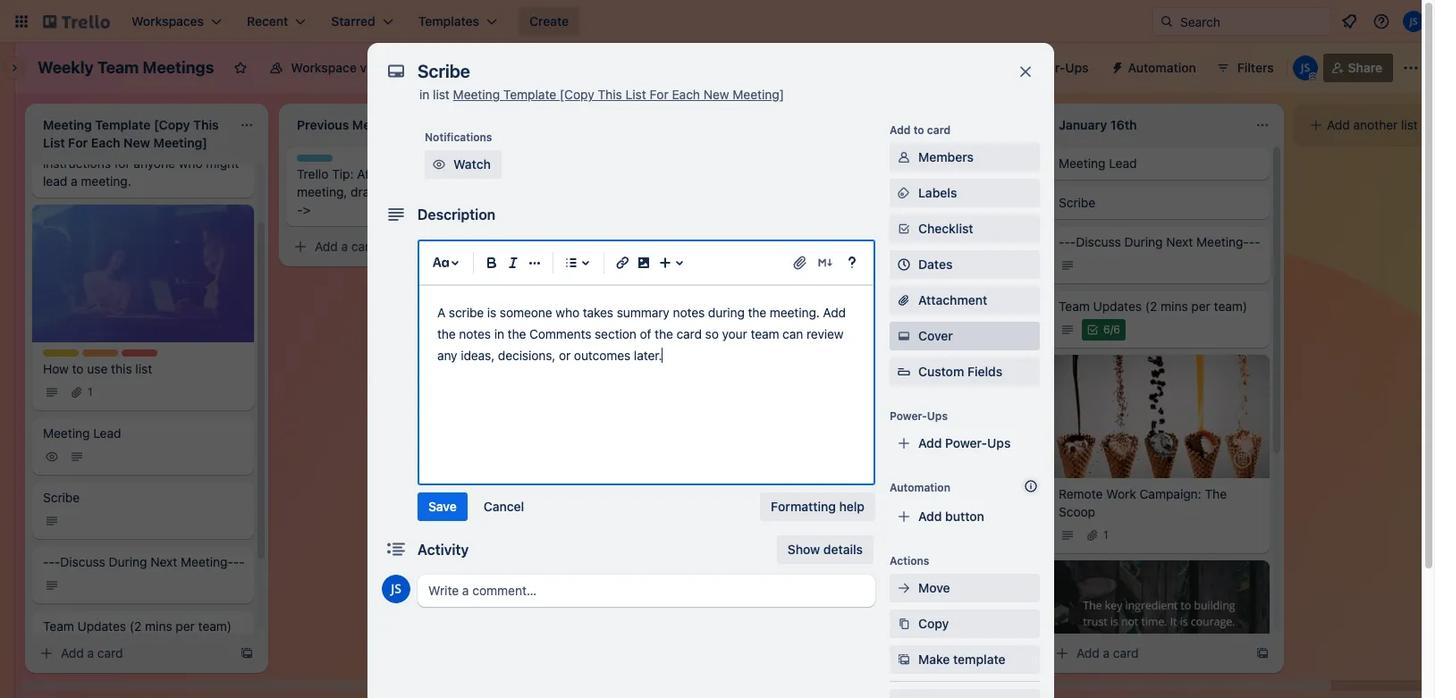 Task type: describe. For each thing, give the bounding box(es) containing it.
the down someone
[[508, 327, 526, 342]]

webinar post-mortem
[[805, 442, 932, 457]]

1 vertical spatial scribe link
[[32, 482, 254, 539]]

save
[[429, 499, 457, 514]]

>
[[303, 202, 311, 217]]

watch
[[454, 157, 491, 172]]

primary element
[[0, 0, 1436, 43]]

your inside a scribe is someone who takes summary notes during the meeting. add the notes in the comments section of the card so your team can review any ideas, decisions, or outcomes later.
[[722, 327, 748, 342]]

1 horizontal spatial jacob simon (jacobsimon16) image
[[1404, 11, 1425, 32]]

help
[[840, 499, 865, 514]]

the up the any
[[437, 327, 456, 342]]

1 horizontal spatial meeting lead
[[1059, 156, 1138, 171]]

scribe
[[449, 305, 484, 320]]

trello tip: create a "how to use this list" card to provide meeting guidelines for your team & instructions for anyone who might lead a meeting.
[[43, 102, 239, 189]]

or
[[559, 348, 571, 363]]

ideas,
[[461, 348, 495, 363]]

trello tip: after you finish a meeting, drag the meeting list here. ->
[[297, 166, 502, 217]]

how
[[43, 361, 69, 376]]

create button
[[519, 7, 580, 36]]

attachment button
[[890, 286, 1040, 315]]

the inside trello tip: after you finish a meeting, drag the meeting list here. ->
[[381, 184, 399, 200]]

webinar
[[805, 442, 853, 457]]

Main content area, start typing to enter text. text field
[[437, 302, 856, 367]]

create from template… image for scribe
[[240, 647, 254, 661]]

review
[[807, 327, 844, 342]]

scoop
[[1059, 505, 1096, 520]]

team inside a scribe is someone who takes summary notes during the meeting. add the notes in the comments section of the card so your team can review any ideas, decisions, or outcomes later.
[[751, 327, 780, 342]]

sm image inside checklist link
[[896, 220, 913, 238]]

filters button
[[1211, 54, 1280, 82]]

add inside 'link'
[[1328, 117, 1351, 132]]

can
[[783, 327, 804, 342]]

post-
[[856, 442, 887, 457]]

another
[[1354, 117, 1399, 132]]

sm image inside watch button
[[430, 156, 448, 174]]

save button
[[418, 493, 468, 522]]

tip: for after
[[332, 166, 354, 182]]

create inside trello tip: create a "how to use this list" card to provide meeting guidelines for your team & instructions for anyone who might lead a meeting.
[[103, 102, 142, 117]]

remote work campaign: the scoop
[[1059, 487, 1228, 520]]

details
[[824, 542, 863, 557]]

show details link
[[777, 536, 874, 565]]

add inside a scribe is someone who takes summary notes during the meeting. add the notes in the comments section of the card so your team can review any ideas, decisions, or outcomes later.
[[823, 305, 846, 320]]

meeting inside trello tip: after you finish a meeting, drag the meeting list here. ->
[[403, 184, 450, 200]]

activity
[[418, 542, 469, 558]]

webinar post-mortem link
[[794, 434, 1023, 491]]

add another list
[[1328, 117, 1419, 132]]

star or unstar board image
[[234, 61, 248, 75]]

👏
[[876, 506, 892, 522]]

0 horizontal spatial meeting lead link
[[32, 417, 254, 475]]

fields
[[968, 364, 1003, 379]]

meeting. inside trello tip: create a "how to use this list" card to provide meeting guidelines for your team & instructions for anyone who might lead a meeting.
[[81, 174, 131, 189]]

January 16th text field
[[1049, 111, 1245, 140]]

1 vertical spatial power-
[[890, 410, 928, 423]]

meeting inside trello tip: create a "how to use this list" card to provide meeting guidelines for your team & instructions for anyone who might lead a meeting.
[[184, 120, 231, 135]]

list down "board" link
[[433, 87, 450, 102]]

labels link
[[890, 179, 1040, 208]]

watch button
[[425, 150, 502, 179]]

labels
[[919, 185, 958, 200]]

add another list link
[[1301, 111, 1436, 140]]

0 horizontal spatial meeting lead
[[43, 425, 121, 441]]

sm image inside move link
[[896, 580, 913, 598]]

0 vertical spatial notes
[[673, 305, 705, 320]]

1 horizontal spatial 1
[[1104, 529, 1109, 542]]

during
[[708, 305, 745, 320]]

formatting
[[771, 499, 836, 514]]

who inside a scribe is someone who takes summary notes during the meeting. add the notes in the comments section of the card so your team can review any ideas, decisions, or outcomes later.
[[556, 305, 580, 320]]

lead
[[43, 174, 67, 189]]

list right the 'how'
[[135, 361, 152, 376]]

strategic
[[551, 363, 603, 378]]

training
[[551, 381, 597, 396]]

make
[[919, 652, 950, 667]]

power- inside button
[[1024, 60, 1066, 75]]

might
[[206, 156, 239, 171]]

jacob simon (jacobsimon16) image
[[382, 575, 411, 604]]

sm image inside members link
[[896, 149, 913, 166]]

section
[[595, 327, 637, 342]]

1 horizontal spatial power-
[[946, 436, 988, 451]]

board link
[[412, 54, 489, 82]]

add power-ups link
[[890, 429, 1040, 458]]

&
[[186, 138, 195, 153]]

1 vertical spatial meeting
[[1059, 156, 1106, 171]]

cover
[[919, 328, 954, 344]]

list inside trello tip: after you finish a meeting, drag the meeting list here. ->
[[453, 184, 470, 200]]

lists image
[[561, 252, 582, 274]]

automation inside button
[[1129, 60, 1197, 75]]

topic clusters - making our content more... clustery
[[551, 595, 708, 628]]

January 23rd text field
[[794, 111, 991, 140]]

team bravo 👏 link
[[794, 498, 1023, 556]]

work
[[1107, 487, 1137, 502]]

automation button
[[1104, 54, 1208, 82]]

create from template… image for previous meetings ---> text field's add a card link
[[494, 240, 508, 254]]

Meeting Template [Copy This List For Each New Meeting] text field
[[32, 111, 229, 157]]

trello for trello tip: after you finish a meeting, drag the meeting list here. ->
[[297, 166, 329, 182]]

show menu image
[[1403, 59, 1421, 77]]

mortem
[[887, 442, 932, 457]]

attachment
[[919, 293, 988, 308]]

trello tip: after you finish a meeting, drag the meeting list here. -> link
[[286, 148, 515, 226]]

Board name text field
[[29, 54, 223, 82]]

a
[[437, 305, 446, 320]]

you
[[389, 166, 410, 182]]

share
[[1349, 60, 1383, 75]]

takeaways
[[651, 381, 713, 396]]

members link
[[890, 143, 1040, 172]]

for
[[650, 87, 669, 102]]

link image
[[612, 252, 633, 274]]

workspace
[[291, 60, 357, 75]]

to right '"how'
[[190, 102, 202, 117]]

dates
[[919, 257, 953, 272]]

guidelines
[[43, 138, 102, 153]]

cancel
[[484, 499, 525, 514]]

list"
[[67, 120, 90, 135]]

a scribe is someone who takes summary notes during the meeting. add the notes in the comments section of the card so your team can review any ideas, decisions, or outcomes later.
[[437, 305, 850, 363]]

bravo
[[840, 506, 872, 522]]

1 horizontal spatial meeting
[[453, 87, 500, 102]]

trello for trello tip: create a "how to use this list" card to provide meeting guidelines for your team & instructions for anyone who might lead a meeting.
[[43, 102, 75, 117]]

the right 'during'
[[748, 305, 767, 320]]

use inside trello tip: create a "how to use this list" card to provide meeting guidelines for your team & instructions for anyone who might lead a meeting.
[[205, 102, 226, 117]]

topic
[[551, 595, 582, 610]]

add button
[[919, 509, 985, 524]]

meeting]
[[733, 87, 785, 102]]

add a card for january 23rd text field's add a card link
[[823, 568, 885, 583]]

add to card
[[890, 123, 951, 137]]

tip: for create
[[78, 102, 100, 117]]

sm image inside labels link
[[896, 184, 913, 202]]

attach and insert link image
[[792, 254, 810, 272]]

open help dialog image
[[842, 252, 863, 274]]

- inside trello tip: after you finish a meeting, drag the meeting list here. ->
[[297, 202, 303, 217]]

add a card link for meeting template [copy this list for each new meeting] 'text box'
[[32, 641, 233, 667]]

1 vertical spatial notes
[[459, 327, 491, 342]]

sm image inside team bravo 👏 link
[[805, 529, 823, 547]]

takes
[[583, 305, 614, 320]]

provide
[[137, 120, 181, 135]]

move
[[919, 581, 951, 596]]

visible
[[360, 60, 398, 75]]

editor toolbar toolbar
[[427, 249, 867, 277]]

italic ⌘i image
[[503, 252, 524, 274]]

workspace visible button
[[259, 54, 409, 82]]

Search field
[[1175, 8, 1331, 35]]

your inside trello tip: create a "how to use this list" card to provide meeting guidelines for your team & instructions for anyone who might lead a meeting.
[[125, 138, 150, 153]]

making
[[644, 595, 686, 610]]

team inside text box
[[97, 58, 139, 77]]

anyone
[[134, 156, 175, 171]]



Task type: locate. For each thing, give the bounding box(es) containing it.
team inside trello tip: create a "how to use this list" card to provide meeting guidelines for your team & instructions for anyone who might lead a meeting.
[[153, 138, 182, 153]]

0 vertical spatial create
[[530, 13, 569, 29]]

1 horizontal spatial your
[[722, 327, 748, 342]]

0 horizontal spatial meeting
[[43, 425, 90, 441]]

create from template… image
[[240, 647, 254, 661], [1256, 647, 1270, 661]]

0 vertical spatial ups
[[1066, 60, 1089, 75]]

0 horizontal spatial lead
[[93, 425, 121, 441]]

0 vertical spatial meeting lead link
[[1049, 148, 1270, 180]]

campaign:
[[1140, 487, 1202, 502]]

ups down update
[[988, 436, 1011, 451]]

0 vertical spatial automation
[[1129, 60, 1197, 75]]

0 horizontal spatial use
[[87, 361, 108, 376]]

January 30th text field
[[540, 111, 737, 140]]

your right so in the top of the page
[[722, 327, 748, 342]]

at
[[663, 363, 676, 378]]

1 vertical spatial tip:
[[332, 166, 354, 182]]

this left 'list"' in the left top of the page
[[43, 120, 64, 135]]

0 horizontal spatial this
[[43, 120, 64, 135]]

0 horizontal spatial power-
[[890, 410, 928, 423]]

add a card link for january 16th text box
[[1049, 641, 1249, 667]]

the down the you
[[381, 184, 399, 200]]

card inside a scribe is someone who takes summary notes during the meeting. add the notes in the comments section of the card so your team can review any ideas, decisions, or outcomes later.
[[677, 327, 702, 342]]

1 vertical spatial power-ups
[[890, 410, 948, 423]]

meeting lead down how to use this list
[[43, 425, 121, 441]]

our
[[689, 595, 708, 610]]

0 horizontal spatial in
[[420, 87, 430, 102]]

0 horizontal spatial 6/6
[[596, 323, 613, 336]]

the
[[1206, 487, 1228, 502]]

jacob simon (jacobsimon16) image right filters
[[1293, 55, 1318, 81]]

the right the of
[[655, 327, 674, 342]]

1 vertical spatial use
[[87, 361, 108, 376]]

0 vertical spatial use
[[205, 102, 226, 117]]

sm image inside make template link
[[896, 651, 913, 669]]

0 horizontal spatial create
[[103, 102, 142, 117]]

1 vertical spatial create from template… image
[[1002, 569, 1016, 583]]

strategic influence at work: training seminar takeaways
[[551, 363, 713, 396]]

1 vertical spatial meeting
[[403, 184, 450, 200]]

0 vertical spatial in
[[420, 87, 430, 102]]

0 horizontal spatial create from template… image
[[494, 240, 508, 254]]

0 notifications image
[[1339, 11, 1361, 32]]

1 vertical spatial automation
[[890, 481, 951, 495]]

trello inside trello tip: after you finish a meeting, drag the meeting list here. ->
[[297, 166, 329, 182]]

team updates (2 mins per team) link
[[32, 611, 254, 668]]

1 vertical spatial meeting lead
[[43, 425, 121, 441]]

1 horizontal spatial scribe link
[[1049, 187, 1270, 219]]

meeting
[[453, 87, 500, 102], [1059, 156, 1106, 171], [43, 425, 90, 441]]

None text field
[[409, 55, 999, 88]]

meeting. inside a scribe is someone who takes summary notes during the meeting. add the notes in the comments section of the card so your team can review any ideas, decisions, or outcomes later.
[[770, 305, 820, 320]]

1 horizontal spatial who
[[556, 305, 580, 320]]

weekly team meetings
[[38, 58, 214, 77]]

custom fields button
[[890, 363, 1040, 381]]

0 horizontal spatial who
[[179, 156, 203, 171]]

ups left update
[[928, 410, 948, 423]]

use
[[205, 102, 226, 117], [87, 361, 108, 376]]

0 horizontal spatial notes
[[459, 327, 491, 342]]

1 horizontal spatial ups
[[988, 436, 1011, 451]]

this right the 'how'
[[111, 361, 132, 376]]

sm image
[[430, 156, 448, 174], [292, 238, 310, 256], [551, 257, 569, 275], [805, 257, 823, 275], [1059, 257, 1077, 275], [551, 321, 569, 339], [805, 321, 823, 339], [43, 383, 61, 401], [68, 383, 86, 401], [68, 448, 86, 466], [805, 464, 823, 482], [1084, 527, 1102, 545], [805, 529, 823, 547], [896, 616, 913, 633], [38, 645, 55, 663], [896, 651, 913, 669]]

add a card link for previous meetings ---> text field
[[286, 234, 487, 259]]

2 vertical spatial power-
[[946, 436, 988, 451]]

1 horizontal spatial scribe
[[1059, 195, 1096, 210]]

[copy
[[560, 87, 595, 102]]

create from template… image for team updates (2 mins per team)
[[1256, 647, 1270, 661]]

1 create from template… image from the left
[[240, 647, 254, 661]]

make template
[[919, 652, 1006, 667]]

meeting-
[[689, 234, 742, 250], [943, 234, 996, 250], [1197, 234, 1250, 250], [181, 554, 233, 569]]

1 horizontal spatial team
[[751, 327, 780, 342]]

here.
[[473, 184, 502, 200]]

create up the provide
[[103, 102, 142, 117]]

0 vertical spatial meeting.
[[81, 174, 131, 189]]

archive image
[[896, 695, 913, 699]]

update
[[952, 403, 995, 418]]

3 6/6 from the left
[[1104, 323, 1121, 336]]

in list meeting template [copy this list for each new meeting]
[[420, 87, 785, 102]]

power-ups button
[[988, 54, 1100, 82]]

template
[[504, 87, 557, 102]]

0 vertical spatial jacob simon (jacobsimon16) image
[[1404, 11, 1425, 32]]

1 horizontal spatial automation
[[1129, 60, 1197, 75]]

summit
[[835, 403, 878, 418]]

1 vertical spatial jacob simon (jacobsimon16) image
[[1293, 55, 1318, 81]]

is
[[487, 305, 497, 320]]

later.
[[634, 348, 662, 363]]

meeting down january 16th text box
[[1059, 156, 1106, 171]]

team)
[[706, 299, 740, 314], [961, 299, 994, 314], [1215, 299, 1248, 314], [198, 619, 232, 634]]

1 horizontal spatial meeting
[[403, 184, 450, 200]]

0 vertical spatial scribe
[[1059, 195, 1096, 210]]

power-
[[1024, 60, 1066, 75], [890, 410, 928, 423], [946, 436, 988, 451]]

0 vertical spatial this
[[43, 120, 64, 135]]

summary
[[617, 305, 670, 320]]

tip: up "meeting,"
[[332, 166, 354, 182]]

meeting,
[[297, 184, 347, 200]]

0 vertical spatial trello
[[43, 102, 75, 117]]

who down the &
[[179, 156, 203, 171]]

who inside trello tip: create a "how to use this list" card to provide meeting guidelines for your team & instructions for anyone who might lead a meeting.
[[179, 156, 203, 171]]

create from template… image left more formatting icon
[[494, 240, 508, 254]]

0 vertical spatial tip:
[[78, 102, 100, 117]]

for
[[105, 138, 121, 153], [114, 156, 130, 171]]

your up anyone
[[125, 138, 150, 153]]

6/6 for january 23rd text field
[[850, 323, 867, 336]]

add inside button
[[919, 509, 943, 524]]

notes left 'during'
[[673, 305, 705, 320]]

1 vertical spatial scribe
[[43, 490, 80, 505]]

lead down how to use this list
[[93, 425, 121, 441]]

meeting. down instructions
[[81, 174, 131, 189]]

trello up 'list"' in the left top of the page
[[43, 102, 75, 117]]

1 vertical spatial your
[[722, 327, 748, 342]]

2 vertical spatial ups
[[988, 436, 1011, 451]]

2 vertical spatial meeting
[[43, 425, 90, 441]]

1 horizontal spatial trello
[[297, 166, 329, 182]]

create from template… image for january 23rd text field's add a card link
[[1002, 569, 1016, 583]]

meeting lead
[[1059, 156, 1138, 171], [43, 425, 121, 441]]

in down "board" link
[[420, 87, 430, 102]]

meeting
[[184, 120, 231, 135], [403, 184, 450, 200]]

jacob simon (jacobsimon16) image right open information menu icon
[[1404, 11, 1425, 32]]

copy link
[[890, 610, 1040, 639]]

to right the 'how'
[[72, 361, 84, 376]]

meeting down finish
[[403, 184, 450, 200]]

0 vertical spatial for
[[105, 138, 121, 153]]

jacob simon (jacobsimon16) image
[[1404, 11, 1425, 32], [1293, 55, 1318, 81]]

---discuss during next meeting---
[[551, 234, 753, 250], [805, 234, 1007, 250], [1059, 234, 1261, 250], [43, 554, 245, 569]]

1 horizontal spatial meeting lead link
[[1049, 148, 1270, 180]]

0 vertical spatial power-ups
[[1024, 60, 1089, 75]]

show details
[[788, 542, 863, 557]]

move link
[[890, 574, 1040, 603]]

create from template… image up the copy link
[[1002, 569, 1016, 583]]

content
[[551, 612, 595, 628]]

drag
[[351, 184, 377, 200]]

after
[[357, 166, 386, 182]]

each
[[672, 87, 701, 102]]

0 horizontal spatial tip:
[[78, 102, 100, 117]]

sm image inside cover link
[[896, 327, 913, 345]]

0 horizontal spatial meeting
[[184, 120, 231, 135]]

make template link
[[890, 646, 1040, 675]]

a inside trello tip: after you finish a meeting, drag the meeting list here. ->
[[448, 166, 455, 182]]

text styles image
[[430, 252, 452, 274]]

conference
[[882, 403, 949, 418]]

web
[[805, 403, 831, 418]]

6/6 for january 16th text box
[[1104, 323, 1121, 336]]

in inside a scribe is someone who takes summary notes during the meeting. add the notes in the comments section of the card so your team can review any ideas, decisions, or outcomes later.
[[495, 327, 505, 342]]

comments
[[530, 327, 592, 342]]

list right another on the right
[[1402, 117, 1419, 132]]

to left the provide
[[122, 120, 134, 135]]

view markdown image
[[817, 254, 835, 272]]

0 horizontal spatial scribe link
[[32, 482, 254, 539]]

meeting up the &
[[184, 120, 231, 135]]

add a card for previous meetings ---> text field's add a card link
[[315, 239, 377, 254]]

template
[[954, 652, 1006, 667]]

custom fields
[[919, 364, 1003, 379]]

per
[[684, 299, 703, 314], [938, 299, 957, 314], [1192, 299, 1211, 314], [176, 619, 195, 634]]

meetings
[[143, 58, 214, 77]]

0 vertical spatial lead
[[1110, 156, 1138, 171]]

card inside trello tip: create a "how to use this list" card to provide meeting guidelines for your team & instructions for anyone who might lead a meeting.
[[93, 120, 119, 135]]

custom
[[919, 364, 965, 379]]

1 down work
[[1104, 529, 1109, 542]]

automation down mortem in the right bottom of the page
[[890, 481, 951, 495]]

description
[[418, 207, 496, 223]]

meeting. up can
[[770, 305, 820, 320]]

1 horizontal spatial create
[[530, 13, 569, 29]]

this inside trello tip: create a "how to use this list" card to provide meeting guidelines for your team & instructions for anyone who might lead a meeting.
[[43, 120, 64, 135]]

1 horizontal spatial create from template… image
[[1002, 569, 1016, 583]]

"how
[[155, 102, 187, 117]]

notes up the ideas,
[[459, 327, 491, 342]]

2 create from template… image from the left
[[1256, 647, 1270, 661]]

workspace visible
[[291, 60, 398, 75]]

actions
[[890, 555, 930, 568]]

use right the 'how'
[[87, 361, 108, 376]]

checklist link
[[890, 215, 1040, 243]]

1 vertical spatial lead
[[93, 425, 121, 441]]

your
[[125, 138, 150, 153], [722, 327, 748, 342]]

list inside 'link'
[[1402, 117, 1419, 132]]

checklist
[[919, 221, 974, 236]]

1 vertical spatial in
[[495, 327, 505, 342]]

trello inside trello tip: create a "how to use this list" card to provide meeting guidelines for your team & instructions for anyone who might lead a meeting.
[[43, 102, 75, 117]]

team
[[97, 58, 139, 77], [551, 299, 582, 314], [805, 299, 836, 314], [1059, 299, 1090, 314], [805, 506, 836, 522], [43, 619, 74, 634]]

add
[[1328, 117, 1351, 132], [890, 123, 911, 137], [315, 239, 338, 254], [823, 305, 846, 320], [919, 436, 943, 451], [919, 509, 943, 524], [823, 568, 846, 583], [61, 646, 84, 661], [1077, 646, 1100, 661]]

1 vertical spatial meeting.
[[770, 305, 820, 320]]

instructions
[[43, 156, 111, 171]]

1 horizontal spatial meeting.
[[770, 305, 820, 320]]

0 horizontal spatial trello
[[43, 102, 75, 117]]

a
[[145, 102, 152, 117], [448, 166, 455, 182], [71, 174, 78, 189], [341, 239, 348, 254], [850, 568, 856, 583], [87, 646, 94, 661], [1104, 646, 1110, 661]]

create inside button
[[530, 13, 569, 29]]

1 horizontal spatial in
[[495, 327, 505, 342]]

remote
[[1059, 487, 1104, 502]]

this
[[43, 120, 64, 135], [111, 361, 132, 376]]

1 vertical spatial who
[[556, 305, 580, 320]]

0 horizontal spatial 1
[[88, 385, 93, 399]]

create up template
[[530, 13, 569, 29]]

0 horizontal spatial ups
[[928, 410, 948, 423]]

for left anyone
[[114, 156, 130, 171]]

2 horizontal spatial meeting
[[1059, 156, 1106, 171]]

1 vertical spatial trello
[[297, 166, 329, 182]]

add a card for add a card link for meeting template [copy this list for each new meeting] 'text box'
[[61, 646, 123, 661]]

ups left automation button
[[1066, 60, 1089, 75]]

0 vertical spatial power-
[[1024, 60, 1066, 75]]

0 horizontal spatial scribe
[[43, 490, 80, 505]]

- inside topic clusters - making our content more... clustery
[[635, 595, 641, 610]]

search image
[[1160, 14, 1175, 29]]

meeting down the 'how'
[[43, 425, 90, 441]]

0 vertical spatial who
[[179, 156, 203, 171]]

image image
[[633, 252, 655, 274]]

1 horizontal spatial power-ups
[[1024, 60, 1089, 75]]

formatting help
[[771, 499, 865, 514]]

team bravo 👏
[[805, 506, 892, 522]]

team left can
[[751, 327, 780, 342]]

use right '"how'
[[205, 102, 226, 117]]

bold ⌘b image
[[481, 252, 503, 274]]

web summit conference update link
[[794, 395, 1023, 427]]

sm image inside webinar post-mortem link
[[805, 464, 823, 482]]

tip: inside trello tip: after you finish a meeting, drag the meeting list here. ->
[[332, 166, 354, 182]]

any
[[437, 348, 458, 363]]

to up the members
[[914, 123, 925, 137]]

more...
[[599, 612, 639, 628]]

sm image inside the copy link
[[896, 616, 913, 633]]

tip: up 'list"' in the left top of the page
[[78, 102, 100, 117]]

more formatting image
[[524, 252, 546, 274]]

sm image inside add another list 'link'
[[1308, 116, 1326, 134]]

2 horizontal spatial power-
[[1024, 60, 1066, 75]]

0 vertical spatial meeting lead
[[1059, 156, 1138, 171]]

trello up "meeting,"
[[297, 166, 329, 182]]

mins
[[653, 299, 681, 314], [907, 299, 935, 314], [1161, 299, 1189, 314], [145, 619, 172, 634]]

of
[[640, 327, 652, 342]]

who up comments
[[556, 305, 580, 320]]

0 horizontal spatial power-ups
[[890, 410, 948, 423]]

team down the provide
[[153, 138, 182, 153]]

0 horizontal spatial create from template… image
[[240, 647, 254, 661]]

0 vertical spatial scribe link
[[1049, 187, 1270, 219]]

1 horizontal spatial this
[[111, 361, 132, 376]]

add a card for add a card link corresponding to january 16th text box
[[1077, 646, 1139, 661]]

trello tip: create a "how to use this list" card to provide meeting guidelines for your team & instructions for anyone who might lead a meeting. link
[[32, 83, 254, 198]]

2 horizontal spatial ups
[[1066, 60, 1089, 75]]

0 horizontal spatial meeting.
[[81, 174, 131, 189]]

0 vertical spatial meeting
[[453, 87, 500, 102]]

1 horizontal spatial create from template… image
[[1256, 647, 1270, 661]]

outcomes
[[574, 348, 631, 363]]

1 horizontal spatial notes
[[673, 305, 705, 320]]

automation down 'search' icon
[[1129, 60, 1197, 75]]

open information menu image
[[1373, 13, 1391, 30]]

sm image
[[1308, 116, 1326, 134], [896, 149, 913, 166], [896, 184, 913, 202], [896, 220, 913, 238], [576, 321, 594, 339], [830, 321, 848, 339], [1059, 321, 1077, 339], [1084, 321, 1102, 339], [896, 327, 913, 345], [43, 448, 61, 466], [43, 512, 61, 530], [1059, 527, 1077, 545], [800, 567, 818, 585], [43, 577, 61, 595], [896, 580, 913, 598], [1054, 645, 1072, 663]]

button
[[946, 509, 985, 524]]

in
[[420, 87, 430, 102], [495, 327, 505, 342]]

meeting down "board"
[[453, 87, 500, 102]]

0 horizontal spatial automation
[[890, 481, 951, 495]]

tip: inside trello tip: create a "how to use this list" card to provide meeting guidelines for your team & instructions for anyone who might lead a meeting.
[[78, 102, 100, 117]]

list up description at the left of page
[[453, 184, 470, 200]]

someone
[[500, 305, 553, 320]]

0 vertical spatial 1
[[88, 385, 93, 399]]

1 6/6 from the left
[[596, 323, 613, 336]]

in down is
[[495, 327, 505, 342]]

1 down how to use this list
[[88, 385, 93, 399]]

1 horizontal spatial use
[[205, 102, 226, 117]]

create from template… image
[[494, 240, 508, 254], [1002, 569, 1016, 583]]

meeting lead down january 16th text box
[[1059, 156, 1138, 171]]

Write a comment text field
[[418, 575, 876, 607]]

formatting help link
[[761, 493, 876, 522]]

team
[[153, 138, 182, 153], [751, 327, 780, 342]]

add a card
[[315, 239, 377, 254], [823, 568, 885, 583], [61, 646, 123, 661], [1077, 646, 1139, 661]]

0 vertical spatial your
[[125, 138, 150, 153]]

0 vertical spatial create from template… image
[[494, 240, 508, 254]]

add a card link for january 23rd text field
[[794, 564, 995, 589]]

1 vertical spatial create
[[103, 102, 142, 117]]

0 vertical spatial team
[[153, 138, 182, 153]]

2 6/6 from the left
[[850, 323, 867, 336]]

0 horizontal spatial team
[[153, 138, 182, 153]]

lead down january 16th text box
[[1110, 156, 1138, 171]]

ups inside button
[[1066, 60, 1089, 75]]

1 vertical spatial for
[[114, 156, 130, 171]]

1 vertical spatial ups
[[928, 410, 948, 423]]

1 horizontal spatial lead
[[1110, 156, 1138, 171]]

0 horizontal spatial your
[[125, 138, 150, 153]]

power-ups inside button
[[1024, 60, 1089, 75]]

Previous Meetings ---> text field
[[286, 111, 483, 140]]

for up instructions
[[105, 138, 121, 153]]



Task type: vqa. For each thing, say whether or not it's contained in the screenshot.
see
no



